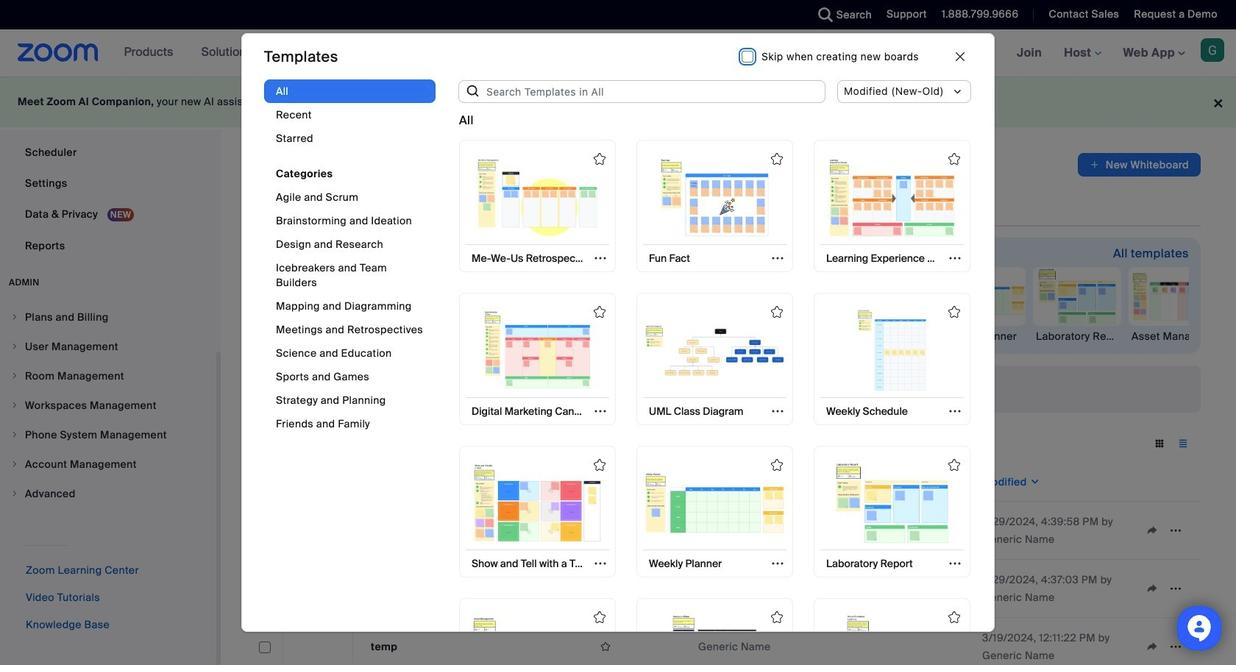 Task type: describe. For each thing, give the bounding box(es) containing it.
add to starred image for thumbnail for uml class diagram
[[771, 306, 783, 318]]

digital marketing canvas element
[[555, 329, 643, 344]]

card for template weekly planner element
[[637, 446, 793, 578]]

card for template show and tell with a twist element
[[459, 446, 616, 578]]

personal menu menu
[[0, 0, 216, 262]]

Search Templates in All text field
[[481, 80, 826, 103]]

thumbnail for laboratory report image
[[823, 462, 962, 544]]

add to starred image inside card for template asset management element
[[594, 612, 606, 624]]

categories element
[[264, 80, 436, 451]]

Search text field
[[262, 432, 387, 456]]

add to starred image inside card for template laboratory report element
[[949, 459, 961, 471]]

card for template me-we-us retrospective element
[[459, 140, 616, 272]]

show and tell with a twist element
[[842, 329, 930, 344]]

add to starred image inside card for template social emotional learning element
[[949, 612, 961, 624]]

thumbnail for fun fact image
[[645, 156, 785, 238]]

thumbnail for me-we-us retrospective image
[[468, 156, 608, 238]]

list mode, selected image
[[1172, 437, 1195, 450]]

card for template fun fact element
[[637, 140, 793, 272]]

laboratory report element
[[1033, 329, 1122, 344]]

close image
[[956, 52, 965, 61]]

add to starred image inside card for template show and tell with a twist element
[[594, 459, 606, 471]]

thumbnail for uml class diagram image
[[645, 309, 785, 391]]

card for template sentence maker element
[[637, 599, 793, 665]]

card for template learning experience canvas element
[[814, 140, 971, 272]]

me-we-us retrospective element
[[268, 329, 356, 344]]

temp element
[[371, 640, 398, 654]]

admin menu menu
[[0, 303, 216, 509]]

add to starred image for thumbnail for fun fact at the right of page
[[771, 153, 783, 165]]

add to starred image for thumbnail for digital marketing canvas
[[594, 306, 606, 318]]

thumbnail for digital marketing canvas image
[[468, 309, 608, 391]]



Task type: vqa. For each thing, say whether or not it's contained in the screenshot.
'Asset Management' element
yes



Task type: locate. For each thing, give the bounding box(es) containing it.
card for template social emotional learning element
[[814, 599, 971, 665]]

weekly planner element
[[938, 329, 1026, 344]]

weekly schedule element
[[746, 329, 835, 344]]

thumbnail for weekly planner image
[[645, 462, 785, 544]]

fun fact element
[[364, 329, 452, 344]]

card for template uml class diagram element
[[637, 293, 793, 425]]

add to starred image inside card for template fun fact element
[[771, 153, 783, 165]]

thumbnail for sentence maker image
[[645, 615, 785, 665]]

card for template digital marketing canvas element
[[459, 293, 616, 425]]

status
[[459, 112, 474, 130]]

card for template laboratory report element
[[814, 446, 971, 578]]

add to starred image inside card for template digital marketing canvas element
[[594, 306, 606, 318]]

tabs of all whiteboard page tab list
[[256, 188, 900, 227]]

add to starred image inside card for template weekly planner element
[[771, 459, 783, 471]]

learning experience canvas element
[[459, 329, 548, 344]]

grid mode, not selected image
[[1148, 437, 1172, 450]]

banner
[[0, 29, 1237, 77]]

thumbnail for weekly schedule image
[[823, 309, 962, 391]]

footer
[[0, 77, 1237, 127]]

add to starred image
[[594, 153, 606, 165], [949, 153, 961, 165], [594, 459, 606, 471], [949, 459, 961, 471], [594, 612, 606, 624], [771, 612, 783, 624], [949, 612, 961, 624]]

uml class diagram element
[[651, 329, 739, 344]]

card for template weekly schedule element
[[814, 293, 971, 425]]

application
[[1078, 153, 1201, 177], [256, 463, 1201, 665], [594, 520, 687, 542], [594, 578, 687, 600], [594, 636, 687, 658]]

thumbnail for show and tell with a twist image
[[468, 462, 608, 544]]

cell
[[283, 511, 353, 551], [259, 526, 271, 537], [835, 528, 977, 534], [835, 560, 977, 618], [283, 569, 353, 609], [259, 584, 271, 595], [835, 618, 977, 665]]

asset management element
[[1129, 329, 1217, 344]]

add to starred image
[[771, 153, 783, 165], [594, 306, 606, 318], [771, 306, 783, 318], [949, 306, 961, 318], [771, 459, 783, 471]]

add to starred image inside card for template weekly schedule element
[[949, 306, 961, 318]]

thumbnail of temp image
[[283, 628, 353, 665]]

thumbnail for learning experience canvas image
[[823, 156, 962, 238]]

add to starred image inside the card for template sentence maker "element"
[[771, 612, 783, 624]]

add to starred image inside card for template learning experience canvas element
[[949, 153, 961, 165]]

product information navigation
[[113, 29, 464, 77]]

thumbnail for asset management image
[[468, 615, 608, 665]]

meetings navigation
[[929, 29, 1237, 77]]

card for template asset management element
[[459, 599, 616, 665]]

add to starred image for thumbnail for weekly schedule
[[949, 306, 961, 318]]

add to starred image inside card for template me-we-us retrospective element
[[594, 153, 606, 165]]

add to starred image for 'thumbnail for weekly planner'
[[771, 459, 783, 471]]

add to starred image inside the card for template uml class diagram element
[[771, 306, 783, 318]]

thumbnail for social emotional learning image
[[823, 615, 962, 665]]



